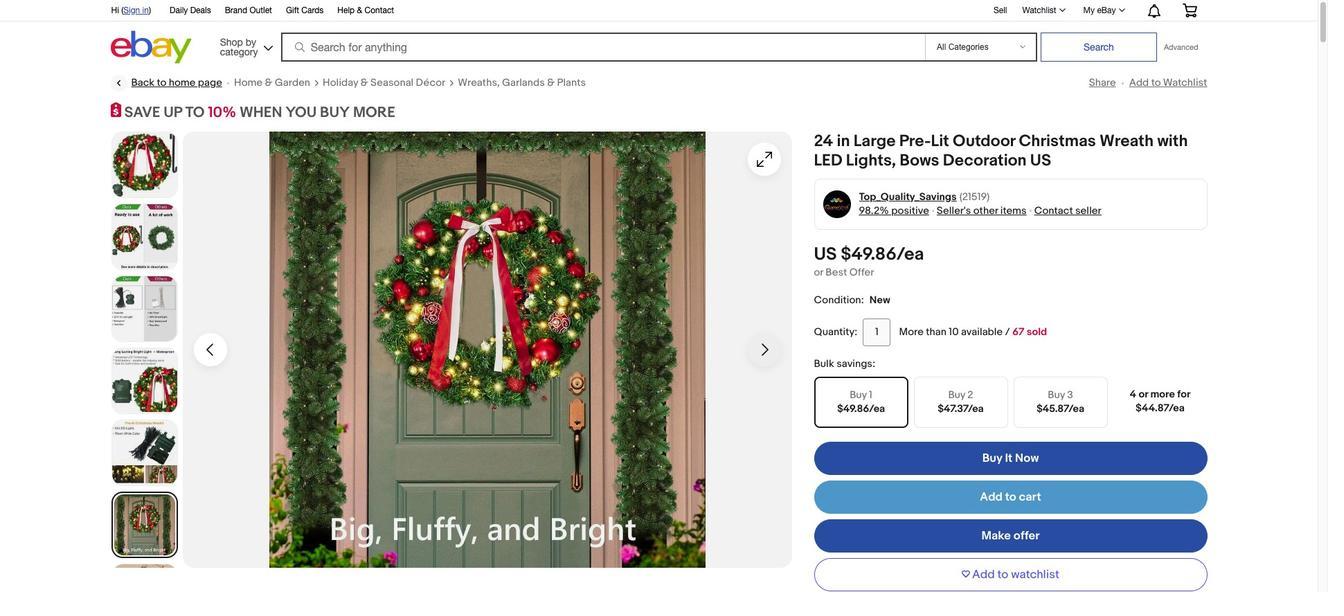 Task type: describe. For each thing, give the bounding box(es) containing it.
sold
[[1027, 325, 1047, 338]]

you
[[286, 104, 317, 122]]

24
[[814, 131, 833, 151]]

shop by category banner
[[104, 0, 1208, 67]]

gift cards
[[286, 6, 324, 15]]

daily deals link
[[170, 3, 211, 19]]

with
[[1158, 131, 1188, 151]]

your shopping cart image
[[1182, 3, 1198, 17]]

more
[[899, 325, 924, 338]]

home
[[234, 76, 263, 89]]

account navigation
[[104, 0, 1208, 21]]

daily deals
[[170, 6, 211, 15]]

24 in large pre-lit outdoor christmas wreath with led lights, bows decoration us - picture 6 of 7 image
[[183, 131, 792, 568]]

help
[[338, 6, 355, 15]]

$45.87/ea
[[1037, 402, 1085, 415]]

best
[[826, 266, 847, 279]]

1 horizontal spatial watchlist
[[1164, 76, 1208, 89]]

add for add to watchlist
[[1129, 76, 1149, 89]]

buy it now
[[983, 451, 1039, 465]]

4 or more for $44.87/ea
[[1130, 388, 1191, 415]]

help & contact link
[[338, 3, 394, 19]]

led
[[814, 151, 843, 170]]

top_quality_savings
[[859, 190, 957, 203]]

holiday & seasonal décor link
[[323, 76, 446, 90]]

hi
[[111, 6, 119, 15]]

10
[[949, 325, 959, 338]]

1
[[869, 388, 873, 401]]

pre-
[[900, 131, 931, 151]]

holiday
[[323, 76, 358, 89]]

4
[[1130, 388, 1137, 401]]

cart
[[1019, 490, 1042, 504]]

when
[[240, 104, 282, 122]]

buy 2 $47.37/ea
[[938, 388, 984, 415]]

available
[[961, 325, 1003, 338]]

large
[[854, 131, 896, 151]]

add to watchlist
[[972, 568, 1060, 582]]

add to cart
[[980, 490, 1042, 504]]

brand outlet link
[[225, 3, 272, 19]]

$47.37/ea
[[938, 402, 984, 415]]

buy 1 $49.86/ea
[[837, 388, 885, 415]]

holiday & seasonal décor
[[323, 76, 446, 89]]

to for home
[[157, 76, 167, 89]]

my ebay
[[1084, 6, 1116, 15]]

picture 4 of 7 image
[[112, 348, 177, 413]]

now
[[1015, 451, 1039, 465]]

bows
[[900, 151, 940, 170]]

gift cards link
[[286, 3, 324, 19]]

make
[[982, 529, 1011, 543]]

make offer link
[[814, 519, 1208, 552]]

shop by category button
[[214, 31, 276, 61]]

seller's other items link
[[937, 204, 1027, 217]]

watchlist
[[1011, 568, 1060, 582]]

top_quality_savings (21519)
[[859, 190, 990, 203]]

98.2% positive
[[859, 204, 929, 217]]

brand outlet
[[225, 6, 272, 15]]

more than 10 available / 67 sold
[[899, 325, 1047, 338]]

bulk savings:
[[814, 357, 876, 370]]

lights,
[[846, 151, 896, 170]]

& for garden
[[265, 76, 273, 89]]

to for watchlist
[[1152, 76, 1161, 89]]

1 horizontal spatial contact
[[1035, 204, 1073, 217]]

advanced link
[[1157, 33, 1206, 61]]

sell link
[[988, 5, 1014, 15]]

Quantity: text field
[[863, 318, 891, 346]]

my
[[1084, 6, 1095, 15]]

quantity:
[[814, 325, 858, 338]]

$49.86/ea inside us $49.86/ea or best offer
[[841, 244, 924, 265]]

picture 3 of 7 image
[[112, 276, 177, 341]]

shop by category
[[220, 36, 258, 57]]

picture 2 of 7 image
[[112, 204, 177, 269]]

garden
[[275, 76, 310, 89]]

ebay
[[1097, 6, 1116, 15]]

contact seller link
[[1035, 204, 1102, 217]]

positive
[[892, 204, 929, 217]]

watchlist link
[[1015, 2, 1072, 19]]

wreath
[[1100, 131, 1154, 151]]

cards
[[302, 6, 324, 15]]

1 vertical spatial $49.86/ea
[[837, 402, 885, 415]]

offer
[[850, 266, 874, 279]]

christmas
[[1019, 131, 1096, 151]]

or inside us $49.86/ea or best offer
[[814, 266, 824, 279]]

home & garden
[[234, 76, 310, 89]]

3
[[1067, 388, 1073, 401]]

add to cart link
[[814, 480, 1208, 514]]

wreaths, garlands & plants link
[[458, 76, 586, 90]]

back to home page
[[131, 76, 222, 89]]

sign
[[123, 6, 140, 15]]

new
[[870, 293, 890, 307]]



Task type: vqa. For each thing, say whether or not it's contained in the screenshot.
left "All" "link"
no



Task type: locate. For each thing, give the bounding box(es) containing it.
buy left 1
[[850, 388, 867, 401]]

buy
[[320, 104, 350, 122]]

buy
[[850, 388, 867, 401], [949, 388, 966, 401], [1048, 388, 1065, 401], [983, 451, 1003, 465]]

& for seasonal
[[361, 76, 368, 89]]

add to watchlist
[[1129, 76, 1208, 89]]

lit
[[931, 131, 949, 151]]

0 vertical spatial add
[[1129, 76, 1149, 89]]

back to home page link
[[110, 75, 222, 91]]

contact seller
[[1035, 204, 1102, 217]]

outlet
[[250, 6, 272, 15]]

my ebay link
[[1076, 2, 1131, 19]]

0 vertical spatial in
[[142, 6, 149, 15]]

buy for it
[[983, 451, 1003, 465]]

condition: new
[[814, 293, 890, 307]]

& right "help"
[[357, 6, 362, 15]]

buy inside buy 2 $47.37/ea
[[949, 388, 966, 401]]

brand
[[225, 6, 247, 15]]

buy inside buy 1 $49.86/ea
[[850, 388, 867, 401]]

98.2%
[[859, 204, 889, 217]]

1 vertical spatial in
[[837, 131, 850, 151]]

us inside us $49.86/ea or best offer
[[814, 244, 837, 265]]

67
[[1013, 325, 1025, 338]]

shop
[[220, 36, 243, 47]]

outdoor
[[953, 131, 1016, 151]]

us up the best
[[814, 244, 837, 265]]

buy left 2
[[949, 388, 966, 401]]

deals
[[190, 6, 211, 15]]

2
[[968, 388, 974, 401]]

buy for 1
[[850, 388, 867, 401]]

share button
[[1089, 76, 1116, 89]]

add inside button
[[972, 568, 995, 582]]

items
[[1001, 204, 1027, 217]]

0 horizontal spatial in
[[142, 6, 149, 15]]

picture 5 of 7 image
[[112, 420, 177, 485]]

1 vertical spatial contact
[[1035, 204, 1073, 217]]

0 horizontal spatial us
[[814, 244, 837, 265]]

to left cart
[[1006, 490, 1017, 504]]

None submit
[[1041, 33, 1157, 62]]

us inside 24 in large pre-lit outdoor christmas wreath with led lights, bows decoration us
[[1031, 151, 1052, 170]]

to right the back
[[157, 76, 167, 89]]

Search for anything text field
[[283, 34, 923, 60]]

to
[[185, 104, 205, 122]]

1 horizontal spatial in
[[837, 131, 850, 151]]

by
[[246, 36, 256, 47]]

contact
[[365, 6, 394, 15], [1035, 204, 1073, 217]]

in right sign
[[142, 6, 149, 15]]

add to watchlist link
[[1129, 76, 1208, 89]]

plants
[[557, 76, 586, 89]]

gift
[[286, 6, 299, 15]]

0 vertical spatial or
[[814, 266, 824, 279]]

& left plants
[[547, 76, 555, 89]]

in inside 24 in large pre-lit outdoor christmas wreath with led lights, bows decoration us
[[837, 131, 850, 151]]

add for add to watchlist
[[972, 568, 995, 582]]

buy for 2
[[949, 388, 966, 401]]

1 horizontal spatial us
[[1031, 151, 1052, 170]]

bulk
[[814, 357, 835, 370]]

contact inside account 'navigation'
[[365, 6, 394, 15]]

to down advanced link
[[1152, 76, 1161, 89]]

or right "4"
[[1139, 388, 1149, 401]]

1 vertical spatial add
[[980, 490, 1003, 504]]

watchlist right sell link at the top of the page
[[1023, 6, 1057, 15]]

sign in link
[[123, 6, 149, 15]]

0 horizontal spatial watchlist
[[1023, 6, 1057, 15]]

or
[[814, 266, 824, 279], [1139, 388, 1149, 401]]

decoration
[[943, 151, 1027, 170]]

help & contact
[[338, 6, 394, 15]]

(
[[121, 6, 123, 15]]

to for watchlist
[[998, 568, 1009, 582]]

savings:
[[837, 357, 876, 370]]

watchlist
[[1023, 6, 1057, 15], [1164, 76, 1208, 89]]

98.2% positive link
[[859, 204, 929, 217]]

add to watchlist button
[[814, 558, 1208, 591]]

advanced
[[1164, 43, 1199, 51]]

for
[[1178, 388, 1191, 401]]

in
[[142, 6, 149, 15], [837, 131, 850, 151]]

buy for 3
[[1048, 388, 1065, 401]]

1 vertical spatial or
[[1139, 388, 1149, 401]]

)
[[149, 6, 151, 15]]

add for add to cart
[[980, 490, 1003, 504]]

buy left "it"
[[983, 451, 1003, 465]]

$44.87/ea
[[1136, 401, 1185, 415]]

$49.86/ea down 1
[[837, 402, 885, 415]]

0 horizontal spatial or
[[814, 266, 824, 279]]

& right holiday
[[361, 76, 368, 89]]

buy left 3
[[1048, 388, 1065, 401]]

hi ( sign in )
[[111, 6, 151, 15]]

back
[[131, 76, 155, 89]]

wreaths, garlands & plants
[[458, 76, 586, 89]]

add down make
[[972, 568, 995, 582]]

0 vertical spatial watchlist
[[1023, 6, 1057, 15]]

in right 24
[[837, 131, 850, 151]]

$49.86/ea up offer
[[841, 244, 924, 265]]

to left watchlist
[[998, 568, 1009, 582]]

seller
[[1076, 204, 1102, 217]]

to inside button
[[998, 568, 1009, 582]]

watchlist down advanced link
[[1164, 76, 1208, 89]]

condition:
[[814, 293, 864, 307]]

save up to 10% when you buy more
[[124, 104, 395, 122]]

offer
[[1014, 529, 1040, 543]]

more
[[353, 104, 395, 122]]

up
[[164, 104, 182, 122]]

save
[[124, 104, 160, 122]]

1 vertical spatial watchlist
[[1164, 76, 1208, 89]]

contact left seller
[[1035, 204, 1073, 217]]

24 in large pre-lit outdoor christmas wreath with led lights, bows decoration us
[[814, 131, 1188, 170]]

0 horizontal spatial contact
[[365, 6, 394, 15]]

0 vertical spatial $49.86/ea
[[841, 244, 924, 265]]

seller's other items
[[937, 204, 1027, 217]]

picture 6 of 7 image
[[113, 493, 176, 557]]

make offer
[[982, 529, 1040, 543]]

2 vertical spatial add
[[972, 568, 995, 582]]

contact right "help"
[[365, 6, 394, 15]]

none submit inside shop by category banner
[[1041, 33, 1157, 62]]

buy inside buy 3 $45.87/ea
[[1048, 388, 1065, 401]]

0 vertical spatial contact
[[365, 6, 394, 15]]

home
[[169, 76, 196, 89]]

10%
[[208, 104, 236, 122]]

us right decoration
[[1031, 151, 1052, 170]]

buy 3 $45.87/ea
[[1037, 388, 1085, 415]]

1 horizontal spatial or
[[1139, 388, 1149, 401]]

buy it now link
[[814, 442, 1208, 475]]

or inside 4 or more for $44.87/ea
[[1139, 388, 1149, 401]]

& right the home
[[265, 76, 273, 89]]

garlands
[[502, 76, 545, 89]]

& for contact
[[357, 6, 362, 15]]

watchlist inside account 'navigation'
[[1023, 6, 1057, 15]]

/
[[1005, 325, 1010, 338]]

more
[[1151, 388, 1175, 401]]

1 vertical spatial us
[[814, 244, 837, 265]]

in inside account 'navigation'
[[142, 6, 149, 15]]

home & garden link
[[234, 76, 310, 90]]

wreaths,
[[458, 76, 500, 89]]

0 vertical spatial us
[[1031, 151, 1052, 170]]

us
[[1031, 151, 1052, 170], [814, 244, 837, 265]]

add left cart
[[980, 490, 1003, 504]]

or left the best
[[814, 266, 824, 279]]

than
[[926, 325, 947, 338]]

add right share button
[[1129, 76, 1149, 89]]

picture 1 of 7 image
[[112, 132, 177, 197]]

to for cart
[[1006, 490, 1017, 504]]

& inside account 'navigation'
[[357, 6, 362, 15]]

us $49.86/ea or best offer
[[814, 244, 924, 279]]

top_quality_savings image
[[823, 190, 851, 218]]

it
[[1005, 451, 1013, 465]]



